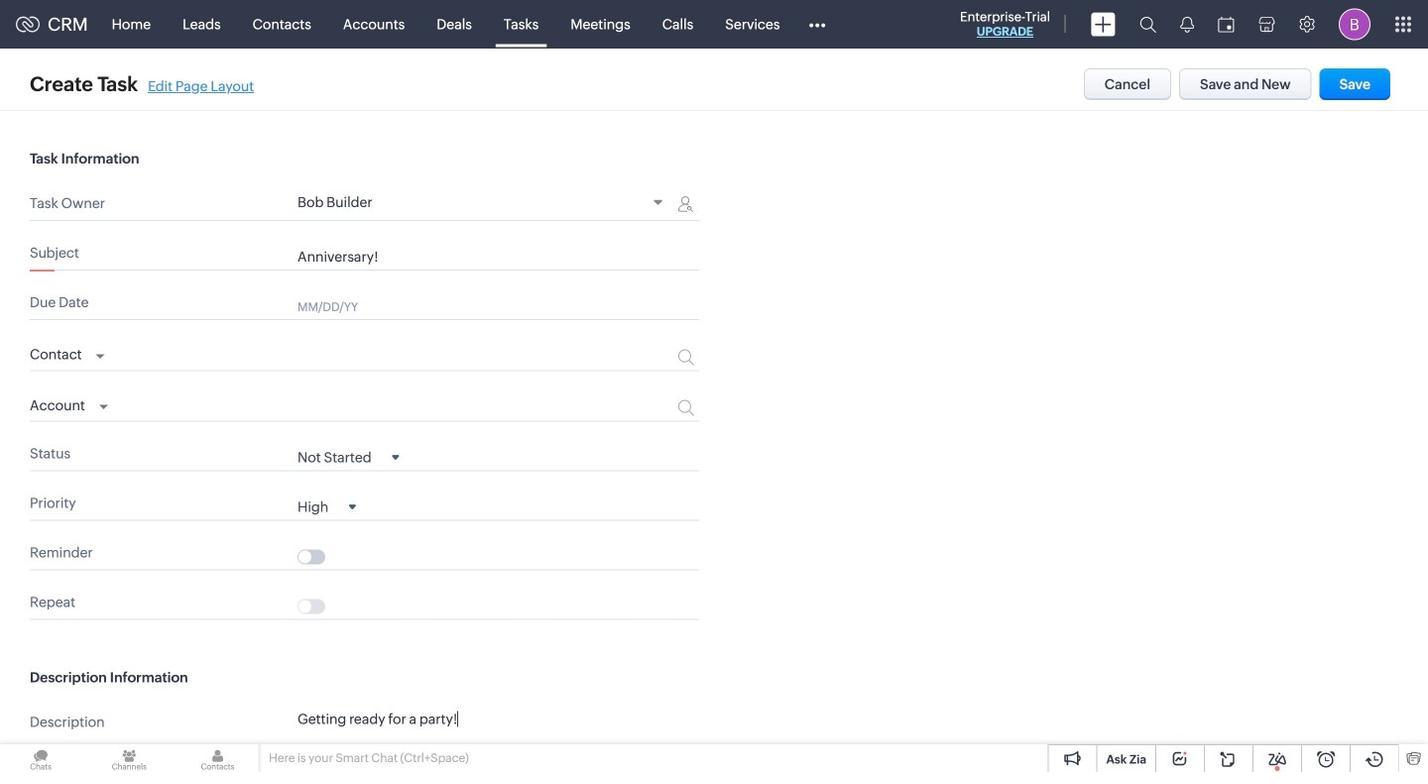 Task type: describe. For each thing, give the bounding box(es) containing it.
mm/dd/yy text field
[[298, 299, 639, 315]]

profile element
[[1328, 0, 1383, 48]]

search image
[[1140, 16, 1157, 33]]

Other Modules field
[[796, 8, 839, 40]]

create menu image
[[1091, 12, 1116, 36]]

calendar image
[[1218, 16, 1235, 32]]

create menu element
[[1080, 0, 1128, 48]]

chats image
[[0, 745, 82, 773]]

logo image
[[16, 16, 40, 32]]



Task type: vqa. For each thing, say whether or not it's contained in the screenshot.
The Actions
no



Task type: locate. For each thing, give the bounding box(es) containing it.
None text field
[[298, 249, 700, 265]]

search element
[[1128, 0, 1169, 49]]

channels image
[[89, 745, 170, 773]]

None field
[[298, 194, 670, 213], [30, 342, 105, 365], [30, 393, 108, 416], [298, 449, 399, 466], [298, 498, 356, 516], [298, 194, 670, 213], [30, 342, 105, 365], [30, 393, 108, 416], [298, 449, 399, 466], [298, 498, 356, 516]]

None button
[[1084, 68, 1172, 100], [1180, 68, 1312, 100], [1320, 68, 1391, 100], [1084, 68, 1172, 100], [1180, 68, 1312, 100], [1320, 68, 1391, 100]]

signals element
[[1169, 0, 1207, 49]]

profile image
[[1339, 8, 1371, 40]]

signals image
[[1181, 16, 1195, 33]]

None text field
[[298, 711, 700, 766]]

contacts image
[[177, 745, 259, 773]]



